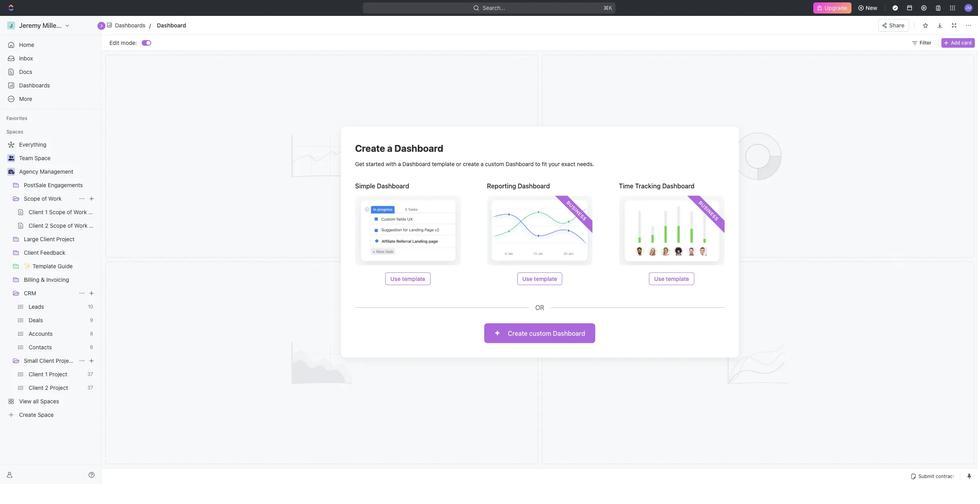 Task type: locate. For each thing, give the bounding box(es) containing it.
dashboards inside sidebar navigation
[[19, 82, 50, 89]]

miller's
[[43, 22, 64, 29]]

leads
[[29, 304, 44, 310]]

client for client 1 scope of work docs
[[29, 209, 44, 216]]

your
[[549, 161, 560, 167]]

contacts link
[[29, 342, 87, 354]]

accounts
[[29, 331, 53, 338]]

1 vertical spatial 2
[[45, 385, 48, 392]]

template
[[432, 161, 455, 167], [402, 276, 426, 282], [534, 276, 557, 282], [666, 276, 689, 282]]

1 vertical spatial dashboards link
[[3, 79, 98, 92]]

team
[[19, 155, 33, 162]]

contacts
[[29, 344, 52, 351]]

0 horizontal spatial spaces
[[6, 129, 23, 135]]

team space link
[[19, 152, 96, 165]]

dashboards link
[[105, 20, 148, 31], [3, 79, 98, 92]]

client down scope of work on the left top of the page
[[29, 209, 44, 216]]

create for create custom dashboard
[[508, 330, 528, 337]]

create for create a dashboard
[[355, 143, 385, 154]]

edit mode:
[[109, 39, 137, 46]]

2 inside client 2 project "link"
[[45, 385, 48, 392]]

tree
[[3, 139, 102, 422]]

use for reporting
[[522, 276, 533, 282]]

client feedback link
[[24, 247, 96, 260]]

0 horizontal spatial use template
[[391, 276, 426, 282]]

upgrade
[[825, 4, 848, 11]]

2 horizontal spatial use template
[[654, 276, 689, 282]]

work down client 1 scope of work docs link
[[74, 223, 88, 229]]

1 use from the left
[[391, 276, 401, 282]]

0 horizontal spatial a
[[387, 143, 393, 154]]

0 vertical spatial 1
[[45, 209, 48, 216]]

create space
[[19, 412, 54, 419]]

2 use template button from the left
[[517, 273, 563, 286]]

add card button
[[942, 38, 975, 48]]

1 horizontal spatial spaces
[[40, 398, 59, 405]]

team space
[[19, 155, 51, 162]]

dashboards
[[115, 22, 145, 28], [19, 82, 50, 89]]

1 vertical spatial create
[[508, 330, 528, 337]]

dashboards link down "docs" 'link'
[[3, 79, 98, 92]]

project inside "link"
[[50, 385, 68, 392]]

view all spaces
[[19, 398, 59, 405]]

1 horizontal spatial or
[[536, 304, 544, 311]]

2 use from the left
[[522, 276, 533, 282]]

template for simple dashboard
[[402, 276, 426, 282]]

2 up large client project
[[45, 223, 48, 229]]

project up client 2 project "link" at left
[[49, 371, 67, 378]]

or up create custom dashboard 'button'
[[536, 304, 544, 311]]

create inside 'button'
[[508, 330, 528, 337]]

2 down client 1 project
[[45, 385, 48, 392]]

1
[[45, 209, 48, 216], [45, 371, 48, 378]]

0 vertical spatial work
[[48, 195, 62, 202]]

0 vertical spatial space
[[34, 155, 51, 162]]

1 use template from the left
[[391, 276, 426, 282]]

scope for 2
[[50, 223, 66, 229]]

invoicing
[[46, 277, 69, 283]]

deals
[[29, 317, 43, 324]]

2 37 from the top
[[87, 385, 93, 391]]

1 for scope
[[45, 209, 48, 216]]

project for client 1 project
[[49, 371, 67, 378]]

agency management
[[19, 168, 73, 175]]

create custom dashboard
[[508, 330, 585, 337]]

2 vertical spatial project
[[50, 385, 68, 392]]

0 vertical spatial dashboards link
[[105, 20, 148, 31]]

docs down client 1 scope of work docs link
[[89, 223, 102, 229]]

agency management link
[[19, 166, 96, 178]]

workspace
[[66, 22, 99, 29]]

create inside tree
[[19, 412, 36, 419]]

use template for simple dashboard
[[391, 276, 426, 282]]

simple dashboard
[[355, 183, 409, 190]]

dashboards link up mode:
[[105, 20, 148, 31]]

2 vertical spatial docs
[[89, 223, 102, 229]]

spaces inside tree
[[40, 398, 59, 405]]

a
[[387, 143, 393, 154], [398, 161, 401, 167], [481, 161, 484, 167]]

1 vertical spatial of
[[67, 209, 72, 216]]

reporting
[[487, 183, 516, 190]]

feedback
[[40, 250, 65, 256]]

1 vertical spatial 37
[[87, 385, 93, 391]]

work up client 2 scope of work docs
[[74, 209, 87, 216]]

2 vertical spatial scope
[[50, 223, 66, 229]]

filter
[[920, 40, 932, 46]]

1 horizontal spatial use template
[[522, 276, 557, 282]]

business time image
[[8, 170, 14, 174]]

1 vertical spatial spaces
[[40, 398, 59, 405]]

spaces down client 2 project
[[40, 398, 59, 405]]

2 horizontal spatial create
[[508, 330, 528, 337]]

client inside "link"
[[29, 385, 44, 392]]

10
[[88, 304, 93, 310]]

0 vertical spatial custom
[[485, 161, 504, 167]]

exact
[[562, 161, 576, 167]]

0 horizontal spatial create
[[19, 412, 36, 419]]

37 right client 2 project "link" at left
[[87, 385, 93, 391]]

work for 2
[[74, 223, 88, 229]]

1 for project
[[45, 371, 48, 378]]

6
[[90, 345, 93, 351]]

1 vertical spatial scope
[[49, 209, 65, 216]]

use template button for time tracking dashboard
[[649, 273, 695, 286]]

1 vertical spatial work
[[74, 209, 87, 216]]

1 horizontal spatial dashboards link
[[105, 20, 148, 31]]

1 horizontal spatial custom
[[529, 330, 551, 337]]

2 for scope
[[45, 223, 48, 229]]

space up "agency management"
[[34, 155, 51, 162]]

2 horizontal spatial a
[[481, 161, 484, 167]]

dashboards up mode:
[[115, 22, 145, 28]]

client 2 project
[[29, 385, 68, 392]]

0 vertical spatial 2
[[45, 223, 48, 229]]

0 horizontal spatial use
[[391, 276, 401, 282]]

scope for 1
[[49, 209, 65, 216]]

project down client 2 scope of work docs link
[[56, 236, 75, 243]]

0 vertical spatial create
[[355, 143, 385, 154]]

work inside client 2 scope of work docs link
[[74, 223, 88, 229]]

scope up large client project link
[[50, 223, 66, 229]]

a right create
[[481, 161, 484, 167]]

of for 1
[[67, 209, 72, 216]]

large client project link
[[24, 233, 96, 246]]

of
[[42, 195, 47, 202], [67, 209, 72, 216], [68, 223, 73, 229]]

clickup logo image
[[940, 19, 976, 26]]

1 down scope of work link
[[45, 209, 48, 216]]

1 2 from the top
[[45, 223, 48, 229]]

0 vertical spatial 37
[[87, 372, 93, 378]]

work inside client 1 scope of work docs link
[[74, 209, 87, 216]]

client up client 1 project
[[39, 358, 54, 365]]

0 horizontal spatial custom
[[485, 161, 504, 167]]

spaces
[[6, 129, 23, 135], [40, 398, 59, 405]]

client up 'all'
[[29, 385, 44, 392]]

use for time
[[654, 276, 665, 282]]

client for client 1 project
[[29, 371, 44, 378]]

2 vertical spatial work
[[74, 223, 88, 229]]

client 2 scope of work docs
[[29, 223, 102, 229]]

⌘k
[[604, 4, 612, 11]]

1 horizontal spatial use
[[522, 276, 533, 282]]

2 horizontal spatial use
[[654, 276, 665, 282]]

or
[[456, 161, 462, 167], [536, 304, 544, 311]]

1 use template button from the left
[[385, 273, 431, 286]]

1 vertical spatial dashboards
[[19, 82, 50, 89]]

1 horizontal spatial create
[[355, 143, 385, 154]]

postsale engagements link
[[24, 179, 96, 192]]

a right the with on the top left of the page
[[398, 161, 401, 167]]

dashboards up more
[[19, 82, 50, 89]]

0 horizontal spatial dashboards
[[19, 82, 50, 89]]

docs down inbox
[[19, 68, 32, 75]]

view all spaces link
[[3, 396, 96, 408]]

2 horizontal spatial use template button
[[649, 273, 695, 286]]

space for team space
[[34, 155, 51, 162]]

new button
[[855, 2, 883, 14]]

spaces down favorites button
[[6, 129, 23, 135]]

of down postsale
[[42, 195, 47, 202]]

inbox link
[[3, 52, 98, 65]]

new
[[866, 4, 878, 11]]

1 horizontal spatial dashboards
[[115, 22, 145, 28]]

or left create
[[456, 161, 462, 167]]

with
[[386, 161, 397, 167]]

use template for reporting dashboard
[[522, 276, 557, 282]]

sidebar navigation
[[0, 16, 103, 485]]

accounts link
[[29, 328, 87, 341]]

favorites
[[6, 115, 27, 121]]

a up the with on the top left of the page
[[387, 143, 393, 154]]

share
[[890, 22, 905, 28]]

✨ template guide link
[[24, 260, 96, 273]]

1 vertical spatial space
[[38, 412, 54, 419]]

simple
[[355, 183, 375, 190]]

0 horizontal spatial use template button
[[385, 273, 431, 286]]

2 1 from the top
[[45, 371, 48, 378]]

custom
[[485, 161, 504, 167], [529, 330, 551, 337]]

of up client 2 scope of work docs
[[67, 209, 72, 216]]

client up large
[[29, 223, 44, 229]]

scope of work link
[[24, 193, 76, 205]]

tree containing everything
[[3, 139, 102, 422]]

client feedback
[[24, 250, 65, 256]]

0 vertical spatial docs
[[19, 68, 32, 75]]

docs up client 2 scope of work docs
[[88, 209, 102, 216]]

scope down scope of work link
[[49, 209, 65, 216]]

3 use template from the left
[[654, 276, 689, 282]]

2 use template from the left
[[522, 276, 557, 282]]

1 horizontal spatial use template button
[[517, 273, 563, 286]]

space for create space
[[38, 412, 54, 419]]

of down client 1 scope of work docs link
[[68, 223, 73, 229]]

dashboard
[[395, 143, 443, 154], [403, 161, 431, 167], [506, 161, 534, 167], [377, 183, 409, 190], [518, 183, 550, 190], [662, 183, 695, 190], [553, 330, 585, 337]]

1 vertical spatial docs
[[88, 209, 102, 216]]

use template for time tracking dashboard
[[654, 276, 689, 282]]

2 2 from the top
[[45, 385, 48, 392]]

custom inside 'button'
[[529, 330, 551, 337]]

2 vertical spatial of
[[68, 223, 73, 229]]

1 up client 2 project
[[45, 371, 48, 378]]

3 use from the left
[[654, 276, 665, 282]]

client down small
[[29, 371, 44, 378]]

1 vertical spatial custom
[[529, 330, 551, 337]]

1 vertical spatial project
[[49, 371, 67, 378]]

client down large
[[24, 250, 39, 256]]

2 vertical spatial create
[[19, 412, 36, 419]]

create space link
[[3, 409, 96, 422]]

37 down 6
[[87, 372, 93, 378]]

2 inside client 2 scope of work docs link
[[45, 223, 48, 229]]

space down view all spaces link at bottom left
[[38, 412, 54, 419]]

filter button
[[910, 38, 935, 48]]

0 vertical spatial project
[[56, 236, 75, 243]]

0 horizontal spatial dashboards link
[[3, 79, 98, 92]]

1 37 from the top
[[87, 372, 93, 378]]

work down postsale engagements
[[48, 195, 62, 202]]

jm button
[[963, 2, 975, 14]]

needs.
[[577, 161, 594, 167]]

scope down postsale
[[24, 195, 40, 202]]

client for client feedback
[[24, 250, 39, 256]]

0 horizontal spatial or
[[456, 161, 462, 167]]

project down client 1 project link
[[50, 385, 68, 392]]

postsale
[[24, 182, 46, 189]]

3 use template button from the left
[[649, 273, 695, 286]]

template
[[33, 263, 56, 270]]

jeremy
[[19, 22, 41, 29]]

use template button
[[385, 273, 431, 286], [517, 273, 563, 286], [649, 273, 695, 286]]

project for client 2 project
[[50, 385, 68, 392]]

1 1 from the top
[[45, 209, 48, 216]]

0 vertical spatial or
[[456, 161, 462, 167]]

more button
[[3, 93, 98, 105]]

small client projects
[[24, 358, 77, 365]]

None text field
[[157, 20, 485, 30]]

37 for client 2 project
[[87, 385, 93, 391]]

1 vertical spatial 1
[[45, 371, 48, 378]]

edit
[[109, 39, 119, 46]]



Task type: describe. For each thing, give the bounding box(es) containing it.
2 for project
[[45, 385, 48, 392]]

at
[[908, 19, 913, 26]]

use template button for simple dashboard
[[385, 273, 431, 286]]

j
[[10, 22, 13, 28]]

client for client 2 project
[[29, 385, 44, 392]]

docs for client 2 scope of work docs
[[89, 223, 102, 229]]

large
[[24, 236, 38, 243]]

client 2 project link
[[29, 382, 84, 395]]

more
[[19, 96, 32, 102]]

home link
[[3, 39, 98, 51]]

0 vertical spatial scope
[[24, 195, 40, 202]]

everything link
[[3, 139, 96, 151]]

crm link
[[24, 287, 76, 300]]

guide
[[58, 263, 73, 270]]

engagements
[[48, 182, 83, 189]]

client 1 project link
[[29, 369, 84, 381]]

small client projects link
[[24, 355, 77, 368]]

jm
[[966, 5, 972, 10]]

work for 1
[[74, 209, 87, 216]]

create custom dashboard button
[[485, 324, 595, 344]]

37 for client 1 project
[[87, 372, 93, 378]]

9
[[90, 318, 93, 324]]

all
[[33, 398, 39, 405]]

add card
[[951, 40, 972, 46]]

8
[[90, 331, 93, 337]]

view
[[19, 398, 32, 405]]

✨
[[24, 263, 31, 270]]

everything
[[19, 141, 46, 148]]

1 horizontal spatial a
[[398, 161, 401, 167]]

nov 21, 2023 at 2:49 pm
[[875, 19, 934, 26]]

client 2 scope of work docs link
[[29, 220, 102, 232]]

user group image
[[8, 156, 14, 161]]

agency
[[19, 168, 38, 175]]

to
[[535, 161, 541, 167]]

dashboard inside 'button'
[[553, 330, 585, 337]]

0 vertical spatial of
[[42, 195, 47, 202]]

add
[[951, 40, 961, 46]]

use for simple
[[391, 276, 401, 282]]

1 vertical spatial or
[[536, 304, 544, 311]]

use template button for reporting dashboard
[[517, 273, 563, 286]]

time
[[619, 183, 634, 190]]

inbox
[[19, 55, 33, 62]]

home
[[19, 41, 34, 48]]

client 1 scope of work docs link
[[29, 206, 102, 219]]

of for 2
[[68, 223, 73, 229]]

started
[[366, 161, 384, 167]]

template for time tracking dashboard
[[666, 276, 689, 282]]

simple dashboard image
[[355, 196, 461, 266]]

get started with a dashboard template or create a custom dashboard to fit your exact needs.
[[355, 161, 594, 167]]

large client project
[[24, 236, 75, 243]]

2023
[[894, 19, 907, 26]]

time tracking dashboard image
[[619, 196, 725, 266]]

get
[[355, 161, 364, 167]]

work inside scope of work link
[[48, 195, 62, 202]]

client 1 scope of work docs
[[29, 209, 102, 216]]

21,
[[886, 19, 893, 26]]

favorites button
[[3, 114, 31, 123]]

management
[[40, 168, 73, 175]]

fit
[[542, 161, 547, 167]]

docs link
[[3, 66, 98, 78]]

search...
[[483, 4, 505, 11]]

client for client 2 scope of work docs
[[29, 223, 44, 229]]

tree inside sidebar navigation
[[3, 139, 102, 422]]

create for create space
[[19, 412, 36, 419]]

create
[[463, 161, 479, 167]]

leads link
[[29, 301, 85, 314]]

billing & invoicing link
[[24, 274, 96, 287]]

✨ template guide
[[24, 263, 73, 270]]

client 1 project
[[29, 371, 67, 378]]

2:49
[[914, 19, 925, 26]]

docs for client 1 scope of work docs
[[88, 209, 102, 216]]

tracking
[[635, 183, 661, 190]]

crm
[[24, 290, 36, 297]]

filter button
[[910, 38, 935, 48]]

mode:
[[121, 39, 137, 46]]

template for reporting dashboard
[[534, 276, 557, 282]]

card
[[962, 40, 972, 46]]

small
[[24, 358, 38, 365]]

postsale engagements
[[24, 182, 83, 189]]

pm
[[927, 19, 934, 26]]

deals link
[[29, 314, 87, 327]]

client up client feedback
[[40, 236, 55, 243]]

nov
[[875, 19, 884, 26]]

time tracking dashboard
[[619, 183, 695, 190]]

project for large client project
[[56, 236, 75, 243]]

0 vertical spatial dashboards
[[115, 22, 145, 28]]

docs inside 'link'
[[19, 68, 32, 75]]

share button
[[878, 19, 910, 32]]

reporting dashboard image
[[487, 196, 593, 266]]

jeremy miller's workspace, , element
[[7, 21, 15, 29]]

scope of work
[[24, 195, 62, 202]]

0 vertical spatial spaces
[[6, 129, 23, 135]]

create a dashboard
[[355, 143, 443, 154]]

&
[[41, 277, 45, 283]]



Task type: vqa. For each thing, say whether or not it's contained in the screenshot.
get
yes



